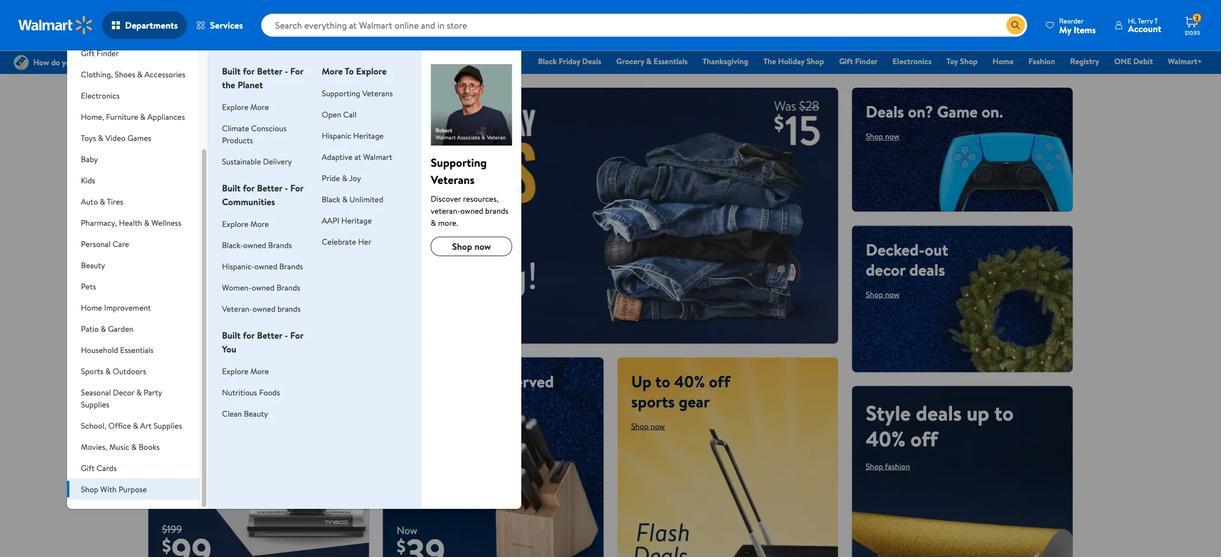 Task type: locate. For each thing, give the bounding box(es) containing it.
built for the
[[222, 65, 241, 77]]

2 vertical spatial brands
[[277, 282, 300, 293]]

built inside built for better - for communities
[[222, 182, 241, 194]]

40% inside up to 40% off sports gear
[[674, 370, 705, 393]]

brands
[[268, 239, 292, 251], [279, 261, 303, 272], [277, 282, 300, 293]]

art
[[140, 420, 152, 431]]

1 vertical spatial built
[[222, 182, 241, 194]]

hispanic-
[[222, 261, 254, 272]]

shop now link for decked-out decor deals
[[866, 289, 900, 300]]

1 horizontal spatial off
[[709, 370, 730, 393]]

finder left electronics link
[[855, 56, 878, 67]]

gift inside dropdown button
[[81, 463, 95, 474]]

0 vertical spatial electronics
[[893, 56, 932, 67]]

3 better from the top
[[257, 329, 282, 342]]

for for communities
[[243, 182, 255, 194]]

gift inside dropdown button
[[81, 47, 95, 59]]

1 horizontal spatial finder
[[855, 56, 878, 67]]

explore more up nutritious foods link
[[222, 366, 269, 377]]

& right patio
[[101, 323, 106, 334]]

built for better - for the planet
[[222, 65, 303, 91]]

0 horizontal spatial off
[[162, 312, 189, 341]]

explore up the climate
[[222, 101, 248, 112]]

services button
[[187, 11, 252, 39]]

gift left cards on the left bottom of the page
[[81, 463, 95, 474]]

black & unlimited
[[322, 194, 383, 205]]

registry link
[[1065, 55, 1104, 67]]

baby button
[[67, 149, 200, 170]]

0 vertical spatial supporting
[[322, 87, 360, 99]]

1 vertical spatial veterans
[[431, 171, 475, 188]]

aapi heritage
[[322, 215, 372, 226]]

home inside 'dropdown button'
[[81, 302, 102, 313]]

2 better from the top
[[257, 182, 282, 194]]

0 vertical spatial for
[[290, 65, 303, 77]]

& inside 'dropdown button'
[[131, 441, 137, 453]]

built for better - for you
[[222, 329, 303, 356]]

0 horizontal spatial up
[[162, 286, 185, 315]]

1 vertical spatial black
[[322, 194, 340, 205]]

- up huge
[[285, 65, 288, 77]]

built up the at the top left of page
[[222, 65, 241, 77]]

registry
[[1070, 56, 1099, 67]]

0 vertical spatial better
[[257, 65, 282, 77]]

0 horizontal spatial finder
[[97, 47, 119, 59]]

built inside built for better - for the planet
[[222, 65, 241, 77]]

household essentials
[[81, 344, 154, 356]]

1 vertical spatial off
[[709, 370, 730, 393]]

save
[[397, 250, 470, 301]]

Search search field
[[261, 14, 1027, 37]]

& right sports
[[105, 366, 111, 377]]

1 vertical spatial supporting
[[431, 154, 487, 170]]

1 vertical spatial explore more
[[222, 218, 269, 229]]

better inside built for better - for the planet
[[257, 65, 282, 77]]

2 vertical spatial better
[[257, 329, 282, 342]]

off for style deals up to 40% off
[[911, 424, 938, 453]]

2 horizontal spatial to
[[994, 399, 1014, 427]]

owned down hispanic-owned brands
[[252, 282, 275, 293]]

40% up shop fashion 'link'
[[866, 424, 906, 453]]

2 vertical spatial explore more link
[[222, 366, 269, 377]]

0 horizontal spatial to
[[190, 286, 209, 315]]

0 vertical spatial brands
[[485, 205, 508, 216]]

better up planet
[[257, 65, 282, 77]]

beauty down personal
[[81, 260, 105, 271]]

black left friday
[[538, 56, 557, 67]]

- for built for better - for communities
[[285, 182, 288, 194]]

gift
[[81, 47, 95, 59], [839, 56, 853, 67], [81, 463, 95, 474]]

owned up women-owned brands link
[[254, 261, 277, 272]]

clean beauty
[[222, 408, 268, 419]]

kids
[[81, 175, 95, 186]]

shop
[[806, 56, 824, 67], [960, 56, 978, 67], [866, 131, 883, 142], [452, 240, 472, 253], [866, 289, 883, 300], [406, 315, 423, 327], [397, 401, 414, 412], [631, 421, 649, 432], [866, 461, 883, 472], [81, 484, 98, 495]]

essentials right grocery at the right top of page
[[654, 56, 688, 67]]

open
[[322, 109, 341, 120]]

1 vertical spatial heritage
[[341, 215, 372, 226]]

essentials down patio & garden dropdown button
[[120, 344, 154, 356]]

1 vertical spatial up
[[967, 399, 989, 427]]

3 for from the top
[[290, 329, 303, 342]]

finder inside dropdown button
[[97, 47, 119, 59]]

& left more. at the left
[[431, 217, 436, 228]]

for down delivery
[[290, 182, 303, 194]]

owned down resources,
[[460, 205, 483, 216]]

1 vertical spatial deals
[[866, 100, 904, 123]]

owned up hispanic-owned brands link
[[243, 239, 266, 251]]

for down veteran-
[[243, 329, 255, 342]]

- for built for better - for you
[[285, 329, 288, 342]]

black down pride
[[322, 194, 340, 205]]

& right "toys"
[[98, 132, 103, 143]]

celebrate
[[322, 236, 356, 247]]

home link
[[987, 55, 1019, 67]]

for up planet
[[243, 65, 255, 77]]

2 vertical spatial for
[[290, 329, 303, 342]]

better inside built for better - for you
[[257, 329, 282, 342]]

heritage for aapi heritage
[[341, 215, 372, 226]]

explore more link for the
[[222, 101, 269, 112]]

beauty down nutritious foods link
[[244, 408, 268, 419]]

fashion
[[1029, 56, 1055, 67]]

gear
[[679, 390, 710, 413]]

1 horizontal spatial supplies
[[154, 420, 182, 431]]

heritage up walmart
[[353, 130, 384, 141]]

0 horizontal spatial veterans
[[362, 87, 393, 99]]

for down "veteran-owned brands" link
[[290, 329, 303, 342]]

gift finder
[[81, 47, 119, 59], [839, 56, 878, 67]]

supplies down seasonal
[[81, 399, 109, 410]]

1 horizontal spatial gift finder
[[839, 56, 878, 67]]

2 for from the top
[[243, 182, 255, 194]]

0 horizontal spatial beauty
[[81, 260, 105, 271]]

the holiday shop link
[[758, 55, 829, 67]]

for inside built for better - for you
[[243, 329, 255, 342]]

electronics inside dropdown button
[[81, 90, 120, 101]]

1 vertical spatial to
[[655, 370, 670, 393]]

0 vertical spatial essentials
[[654, 56, 688, 67]]

2 - from the top
[[285, 182, 288, 194]]

shop now for save big!
[[406, 315, 440, 327]]

office
[[108, 420, 131, 431]]

1 explore more from the top
[[222, 101, 269, 112]]

electronics left toy
[[893, 56, 932, 67]]

music
[[109, 441, 129, 453]]

explore more down the "communities"
[[222, 218, 269, 229]]

for inside built for better - for communities
[[243, 182, 255, 194]]

hispanic heritage
[[322, 130, 384, 141]]

to
[[190, 286, 209, 315], [655, 370, 670, 393], [994, 399, 1014, 427]]

for up the "communities"
[[243, 182, 255, 194]]

& right furniture
[[140, 111, 145, 122]]

0 horizontal spatial supporting
[[322, 87, 360, 99]]

veterans inside supporting veterans discover resources, veteran-owned brands & more.
[[431, 171, 475, 188]]

2 explore more from the top
[[222, 218, 269, 229]]

walmart+
[[1168, 56, 1202, 67]]

2 built from the top
[[222, 182, 241, 194]]

explore more down planet
[[222, 101, 269, 112]]

& right shoes
[[137, 69, 143, 80]]

better down "veteran-owned brands" link
[[257, 329, 282, 342]]

1 horizontal spatial 40%
[[866, 424, 906, 453]]

adaptive
[[322, 151, 353, 162]]

shop now link for deals on? game on.
[[866, 131, 900, 142]]

2 horizontal spatial off
[[911, 424, 938, 453]]

0 vertical spatial heritage
[[353, 130, 384, 141]]

shop now link for save big!
[[397, 312, 449, 330]]

explore more link for you
[[222, 366, 269, 377]]

for
[[243, 65, 255, 77], [243, 182, 255, 194], [243, 329, 255, 342]]

1 horizontal spatial brands
[[485, 205, 508, 216]]

up inside the home deals up to 30% off
[[162, 286, 185, 315]]

1 vertical spatial essentials
[[120, 344, 154, 356]]

purpose
[[119, 484, 147, 495]]

& inside supporting veterans discover resources, veteran-owned brands & more.
[[431, 217, 436, 228]]

gift finder up clothing,
[[81, 47, 119, 59]]

to inside up to 40% off sports gear
[[655, 370, 670, 393]]

household essentials button
[[67, 340, 200, 361]]

brands up hispanic-owned brands link
[[268, 239, 292, 251]]

2 for from the top
[[290, 182, 303, 194]]

explore more link down planet
[[222, 101, 269, 112]]

0 vertical spatial -
[[285, 65, 288, 77]]

with
[[100, 484, 117, 495]]

explore for built for better - for communities
[[222, 218, 248, 229]]

2 vertical spatial explore more
[[222, 366, 269, 377]]

more up nutritious foods
[[250, 366, 269, 377]]

& left party
[[136, 387, 142, 398]]

explore more for communities
[[222, 218, 269, 229]]

conscious
[[251, 122, 287, 134]]

0 horizontal spatial black
[[322, 194, 340, 205]]

home, furniture & appliances
[[81, 111, 185, 122]]

electronics down clothing,
[[81, 90, 120, 101]]

better for the
[[257, 65, 282, 77]]

3 built from the top
[[222, 329, 241, 342]]

games
[[127, 132, 151, 143]]

0 vertical spatial deals
[[582, 56, 601, 67]]

more for built for better - for you
[[250, 366, 269, 377]]

home for home
[[993, 56, 1014, 67]]

built up you at the bottom of page
[[222, 329, 241, 342]]

books
[[139, 441, 160, 453]]

1 horizontal spatial veterans
[[431, 171, 475, 188]]

deals right friday
[[582, 56, 601, 67]]

gift finder inside dropdown button
[[81, 47, 119, 59]]

big!
[[479, 250, 538, 301]]

-
[[285, 65, 288, 77], [285, 182, 288, 194], [285, 329, 288, 342]]

0 horizontal spatial supplies
[[81, 399, 109, 410]]

movies, music & books button
[[67, 436, 200, 458]]

decor
[[866, 258, 905, 281]]

celebrate her link
[[322, 236, 371, 247]]

gift right the holiday shop
[[839, 56, 853, 67]]

supplies right art
[[154, 420, 182, 431]]

0 vertical spatial supplies
[[81, 399, 109, 410]]

1 horizontal spatial to
[[655, 370, 670, 393]]

for inside built for better - for communities
[[290, 182, 303, 194]]

off inside the home deals up to 30% off
[[162, 312, 189, 341]]

furniture
[[106, 111, 138, 122]]

outdoors
[[113, 366, 146, 377]]

brands down hispanic-owned brands
[[277, 282, 300, 293]]

0 vertical spatial to
[[190, 286, 209, 315]]

electronics for electronics dropdown button
[[81, 90, 120, 101]]

0 vertical spatial explore more link
[[222, 101, 269, 112]]

supporting up the discover
[[431, 154, 487, 170]]

& inside seasonal decor & party supplies
[[136, 387, 142, 398]]

for inside built for better - for you
[[290, 329, 303, 342]]

more up conscious
[[250, 101, 269, 112]]

reorder my items
[[1059, 16, 1096, 36]]

1 vertical spatial for
[[290, 182, 303, 194]]

explore right 'to'
[[356, 65, 387, 77]]

built up the "communities"
[[222, 182, 241, 194]]

the
[[763, 56, 776, 67]]

are
[[482, 370, 504, 393]]

thanksgiving link
[[697, 55, 754, 67]]

brands for black-owned brands
[[268, 239, 292, 251]]

& right music
[[131, 441, 137, 453]]

0 horizontal spatial 40%
[[674, 370, 705, 393]]

off inside style deals up to 40% off
[[911, 424, 938, 453]]

gift up clothing,
[[81, 47, 95, 59]]

the holiday shop
[[763, 56, 824, 67]]

supplies
[[81, 399, 109, 410], [154, 420, 182, 431]]

gift for gift finder link
[[839, 56, 853, 67]]

aapi heritage link
[[322, 215, 372, 226]]

finder up clothing,
[[97, 47, 119, 59]]

brands up women-owned brands link
[[279, 261, 303, 272]]

nutritious
[[222, 387, 257, 398]]

personal care
[[81, 238, 129, 249]]

home,
[[81, 111, 104, 122]]

0 vertical spatial brands
[[268, 239, 292, 251]]

up
[[631, 370, 651, 393]]

& right grocery at the right top of page
[[646, 56, 652, 67]]

sports
[[631, 390, 675, 413]]

- inside built for better - for communities
[[285, 182, 288, 194]]

1 vertical spatial supplies
[[154, 420, 182, 431]]

to inside the home deals up to 30% off
[[190, 286, 209, 315]]

clothing, shoes & accessories button
[[67, 64, 200, 85]]

0 vertical spatial beauty
[[81, 260, 105, 271]]

1 vertical spatial -
[[285, 182, 288, 194]]

0 vertical spatial for
[[243, 65, 255, 77]]

veterans down more to explore
[[362, 87, 393, 99]]

- down "veteran-owned brands" link
[[285, 329, 288, 342]]

seasonal
[[81, 387, 111, 398]]

1 - from the top
[[285, 65, 288, 77]]

2 vertical spatial to
[[994, 399, 1014, 427]]

shop with purpose
[[81, 484, 147, 495]]

40% inside style deals up to 40% off
[[866, 424, 906, 453]]

home inside the home deals up to 30% off
[[162, 261, 216, 289]]

1 vertical spatial better
[[257, 182, 282, 194]]

deals left on?
[[866, 100, 904, 123]]

grocery & essentials
[[616, 56, 688, 67]]

- inside built for better - for you
[[285, 329, 288, 342]]

2 explore more link from the top
[[222, 218, 269, 229]]

deals inside style deals up to 40% off
[[916, 399, 962, 427]]

more left 'to'
[[322, 65, 343, 77]]

up inside style deals up to 40% off
[[967, 399, 989, 427]]

supplies for school, office & art supplies
[[154, 420, 182, 431]]

at
[[354, 151, 361, 162]]

0 vertical spatial up
[[162, 286, 185, 315]]

home for home deals up to 30% off
[[162, 261, 216, 289]]

supplies inside seasonal decor & party supplies
[[81, 399, 109, 410]]

for up huge
[[290, 65, 303, 77]]

1 better from the top
[[257, 65, 282, 77]]

shop now for up to 40% off sports gear
[[631, 421, 665, 432]]

gift for gift finder dropdown button
[[81, 47, 95, 59]]

40%
[[674, 370, 705, 393], [866, 424, 906, 453]]

built for you
[[222, 329, 241, 342]]

open call
[[322, 109, 356, 120]]

essentials inside dropdown button
[[120, 344, 154, 356]]

better for you
[[257, 329, 282, 342]]

1 vertical spatial brands
[[279, 261, 303, 272]]

0 horizontal spatial essentials
[[120, 344, 154, 356]]

3 explore more link from the top
[[222, 366, 269, 377]]

was dollar $199, now dollar 99 group
[[148, 522, 212, 557]]

1 vertical spatial electronics
[[81, 90, 120, 101]]

out
[[925, 238, 948, 261]]

wellness
[[151, 217, 181, 228]]

owned down women-owned brands link
[[252, 303, 276, 314]]

brands down resources,
[[485, 205, 508, 216]]

shop now link
[[866, 131, 900, 142], [431, 237, 512, 256], [866, 289, 900, 300], [397, 312, 449, 330], [397, 401, 430, 412], [631, 421, 665, 432]]

explore up the 'black-'
[[222, 218, 248, 229]]

2 vertical spatial built
[[222, 329, 241, 342]]

1 explore more link from the top
[[222, 101, 269, 112]]

holiday
[[778, 56, 805, 67]]

black inside 'link'
[[538, 56, 557, 67]]

0 vertical spatial built
[[222, 65, 241, 77]]

owned for black-owned brands
[[243, 239, 266, 251]]

0 vertical spatial explore more
[[222, 101, 269, 112]]

1 horizontal spatial deals
[[866, 100, 904, 123]]

1 vertical spatial beauty
[[244, 408, 268, 419]]

0 vertical spatial off
[[162, 312, 189, 341]]

shop fashion link
[[866, 461, 910, 472]]

now
[[885, 131, 900, 142], [474, 240, 491, 253], [885, 289, 900, 300], [425, 315, 440, 327], [416, 401, 430, 412], [651, 421, 665, 432]]

3 for from the top
[[243, 329, 255, 342]]

1 vertical spatial for
[[243, 182, 255, 194]]

explore up nutritious
[[222, 366, 248, 377]]

explore more link down the "communities"
[[222, 218, 269, 229]]

better up the "communities"
[[257, 182, 282, 194]]

better inside built for better - for communities
[[257, 182, 282, 194]]

& left art
[[133, 420, 138, 431]]

electronics for electronics link
[[893, 56, 932, 67]]

0 horizontal spatial gift finder
[[81, 47, 119, 59]]

explore more link up nutritious foods link
[[222, 366, 269, 377]]

up for style deals up to 40% off
[[967, 399, 989, 427]]

0 horizontal spatial electronics
[[81, 90, 120, 101]]

off
[[162, 312, 189, 341], [709, 370, 730, 393], [911, 424, 938, 453]]

black friday deals link
[[533, 55, 607, 67]]

1 horizontal spatial electronics
[[893, 56, 932, 67]]

3 - from the top
[[285, 329, 288, 342]]

brands for hispanic-owned brands
[[279, 261, 303, 272]]

served
[[508, 370, 554, 393]]

1 horizontal spatial black
[[538, 56, 557, 67]]

built inside built for better - for you
[[222, 329, 241, 342]]

more up black-owned brands
[[250, 218, 269, 229]]

climate conscious products link
[[222, 122, 287, 146]]

heritage
[[353, 130, 384, 141], [341, 215, 372, 226]]

for inside built for better - for the planet
[[243, 65, 255, 77]]

to inside style deals up to 40% off
[[994, 399, 1014, 427]]

for for you
[[243, 329, 255, 342]]

- inside built for better - for the planet
[[285, 65, 288, 77]]

hispanic
[[322, 130, 351, 141]]

black-owned brands
[[222, 239, 292, 251]]

1 for from the top
[[290, 65, 303, 77]]

1 vertical spatial explore more link
[[222, 218, 269, 229]]

off for home deals up to 30% off
[[162, 312, 189, 341]]

1 horizontal spatial up
[[967, 399, 989, 427]]

2 vertical spatial off
[[911, 424, 938, 453]]

veterans up the discover
[[431, 171, 475, 188]]

- down delivery
[[285, 182, 288, 194]]

2 vertical spatial for
[[243, 329, 255, 342]]

seasonal decor & party supplies button
[[67, 382, 200, 415]]

2 vertical spatial -
[[285, 329, 288, 342]]

supporting up open call link
[[322, 87, 360, 99]]

supporting veterans
[[322, 87, 393, 99]]

black friday deals
[[538, 56, 601, 67]]

1 for from the top
[[243, 65, 255, 77]]

deals inside the home deals up to 30% off
[[221, 261, 267, 289]]

for for built for better - for the planet
[[290, 65, 303, 77]]

supporting inside supporting veterans discover resources, veteran-owned brands & more.
[[431, 154, 487, 170]]

1 vertical spatial 40%
[[866, 424, 906, 453]]

3 explore more from the top
[[222, 366, 269, 377]]

gift finder left electronics link
[[839, 56, 878, 67]]

home
[[993, 56, 1014, 67], [162, 261, 216, 289], [81, 302, 102, 313], [397, 370, 439, 393]]

discover
[[431, 193, 461, 204]]

0 horizontal spatial brands
[[277, 303, 301, 314]]

heritage down black & unlimited link
[[341, 215, 372, 226]]

owned for veteran-owned brands
[[252, 303, 276, 314]]

0 horizontal spatial deals
[[582, 56, 601, 67]]

0 vertical spatial 40%
[[674, 370, 705, 393]]

1 built from the top
[[222, 65, 241, 77]]

0 vertical spatial veterans
[[362, 87, 393, 99]]

0 vertical spatial black
[[538, 56, 557, 67]]

grocery
[[616, 56, 644, 67]]

now for decked-out decor deals
[[885, 289, 900, 300]]

now for save big!
[[425, 315, 440, 327]]

1 horizontal spatial supporting
[[431, 154, 487, 170]]

40% right up
[[674, 370, 705, 393]]

for inside built for better - for the planet
[[290, 65, 303, 77]]

brands down women-owned brands link
[[277, 303, 301, 314]]

resources,
[[463, 193, 499, 204]]



Task type: vqa. For each thing, say whether or not it's contained in the screenshot.
the black & unlimited
yes



Task type: describe. For each thing, give the bounding box(es) containing it.
beauty inside dropdown button
[[81, 260, 105, 271]]

more for built for better - for the planet
[[250, 101, 269, 112]]

veteran-owned brands link
[[222, 303, 301, 314]]

walmart image
[[18, 16, 93, 34]]

delivery
[[263, 156, 292, 167]]

hispanic-owned brands link
[[222, 261, 303, 272]]

1 horizontal spatial essentials
[[654, 56, 688, 67]]

veteran-
[[222, 303, 252, 314]]

call
[[343, 109, 356, 120]]

electronics link
[[887, 55, 937, 67]]

pride & joy link
[[322, 172, 361, 184]]

search icon image
[[1011, 21, 1020, 30]]

& right health at the left of the page
[[144, 217, 149, 228]]

- for built for better - for the planet
[[285, 65, 288, 77]]

deals for home deals up to 30% off
[[221, 261, 267, 289]]

more.
[[438, 217, 458, 228]]

owned inside supporting veterans discover resources, veteran-owned brands & more.
[[460, 205, 483, 216]]

explore for built for better - for the planet
[[222, 101, 248, 112]]

1 horizontal spatial beauty
[[244, 408, 268, 419]]

home improvement
[[81, 302, 151, 313]]

built for better - for communities
[[222, 182, 303, 208]]

shop now for deals on? game on.
[[866, 131, 900, 142]]

adaptive at walmart link
[[322, 151, 392, 162]]

home, furniture & appliances button
[[67, 106, 200, 127]]

& left tires on the top of page
[[100, 196, 105, 207]]

up for home deals up to 30% off
[[162, 286, 185, 315]]

now for home deals are served
[[416, 401, 430, 412]]

to for style
[[994, 399, 1014, 427]]

on.
[[982, 100, 1003, 123]]

gift cards button
[[67, 458, 200, 479]]

baby
[[81, 153, 98, 165]]

supporting veterans discover resources, veteran-owned brands & more.
[[431, 154, 508, 228]]

climate
[[222, 122, 249, 134]]

account
[[1128, 22, 1161, 35]]

home for home deals are served
[[397, 370, 439, 393]]

reorder
[[1059, 16, 1084, 26]]

shop now for decked-out decor deals
[[866, 289, 900, 300]]

black for black friday deals
[[538, 56, 557, 67]]

open call link
[[322, 109, 356, 120]]

one debit link
[[1109, 55, 1158, 67]]

communities
[[222, 196, 275, 208]]

home for home improvement
[[81, 302, 102, 313]]

style deals up to 40% off
[[866, 399, 1014, 453]]

clothing, shoes & accessories
[[81, 69, 185, 80]]

supporting for supporting veterans discover resources, veteran-owned brands & more.
[[431, 154, 487, 170]]

decor
[[113, 387, 134, 398]]

explore more for you
[[222, 366, 269, 377]]

hi, terry t account
[[1128, 16, 1161, 35]]

aapi
[[322, 215, 339, 226]]

on?
[[908, 100, 933, 123]]

t
[[1154, 16, 1158, 26]]

brands inside supporting veterans discover resources, veteran-owned brands & more.
[[485, 205, 508, 216]]

shop now link for up to 40% off sports gear
[[631, 421, 665, 432]]

pharmacy,
[[81, 217, 117, 228]]

for for the
[[243, 65, 255, 77]]

clean beauty link
[[222, 408, 268, 419]]

gift finder for gift finder dropdown button
[[81, 47, 119, 59]]

nutritious foods
[[222, 387, 280, 398]]

departments button
[[102, 11, 187, 39]]

veterans for supporting veterans discover resources, veteran-owned brands & more.
[[431, 171, 475, 188]]

health
[[119, 217, 142, 228]]

sustainable delivery link
[[222, 156, 292, 167]]

shop inside dropdown button
[[81, 484, 98, 495]]

& up aapi heritage link
[[342, 194, 348, 205]]

shop now link for home deals are served
[[397, 401, 430, 412]]

shop now for home deals are served
[[397, 401, 430, 412]]

sports & outdoors
[[81, 366, 146, 377]]

gift cards
[[81, 463, 117, 474]]

deals for style deals up to 40% off
[[916, 399, 962, 427]]

built for communities
[[222, 182, 241, 194]]

explore more link for communities
[[222, 218, 269, 229]]

items
[[1074, 23, 1096, 36]]

30%
[[214, 286, 252, 315]]

veterans for supporting veterans
[[362, 87, 393, 99]]

more for built for better - for communities
[[250, 218, 269, 229]]

shop with purpose image
[[431, 64, 512, 146]]

patio & garden
[[81, 323, 134, 334]]

friday
[[559, 56, 580, 67]]

owned for hispanic-owned brands
[[254, 261, 277, 272]]

finder for gift finder link
[[855, 56, 878, 67]]

now for deals on? game on.
[[885, 131, 900, 142]]

movies, music & books
[[81, 441, 160, 453]]

deals on? game on.
[[866, 100, 1003, 123]]

style
[[866, 399, 911, 427]]

shop with purpose button
[[67, 479, 200, 500]]

shop inside "link"
[[806, 56, 824, 67]]

toys & video games button
[[67, 127, 200, 149]]

care
[[113, 238, 129, 249]]

pride & joy
[[322, 172, 361, 184]]

unlimited
[[349, 194, 383, 205]]

supporting for supporting veterans
[[322, 87, 360, 99]]

one debit
[[1114, 56, 1153, 67]]

video
[[105, 132, 126, 143]]

1 vertical spatial brands
[[277, 303, 301, 314]]

finder for gift finder dropdown button
[[97, 47, 119, 59]]

grocery & essentials link
[[611, 55, 693, 67]]

toys & video games
[[81, 132, 151, 143]]

more to explore
[[322, 65, 387, 77]]

tires
[[107, 196, 123, 207]]

$199
[[162, 522, 182, 537]]

gift finder button
[[67, 42, 200, 64]]

now for up to 40% off sports gear
[[651, 421, 665, 432]]

celebrate her
[[322, 236, 371, 247]]

appliances
[[147, 111, 185, 122]]

her
[[358, 236, 371, 247]]

Walmart Site-Wide search field
[[261, 14, 1027, 37]]

black-
[[222, 239, 243, 251]]

school, office & art supplies
[[81, 420, 182, 431]]

owned for women-owned brands
[[252, 282, 275, 293]]

better for communities
[[257, 182, 282, 194]]

women-owned brands
[[222, 282, 300, 293]]

toy
[[946, 56, 958, 67]]

pharmacy, health & wellness
[[81, 217, 181, 228]]

for for built for better - for you
[[290, 329, 303, 342]]

for for built for better - for communities
[[290, 182, 303, 194]]

heritage for hispanic heritage
[[353, 130, 384, 141]]

high
[[162, 100, 196, 123]]

personal care button
[[67, 233, 200, 255]]

explore more for the
[[222, 101, 269, 112]]

to for home
[[190, 286, 209, 315]]

home deals up to 30% off
[[162, 261, 267, 341]]

gift finder for gift finder link
[[839, 56, 878, 67]]

clean
[[222, 408, 242, 419]]

explore for built for better - for you
[[222, 366, 248, 377]]

garden
[[108, 323, 134, 334]]

deals inside 'decked-out decor deals'
[[909, 258, 945, 281]]

brands for women-owned brands
[[277, 282, 300, 293]]

black for black & unlimited
[[322, 194, 340, 205]]

auto & tires
[[81, 196, 123, 207]]

supplies for seasonal decor & party supplies
[[81, 399, 109, 410]]

patio
[[81, 323, 99, 334]]

now dollar 39 null group
[[383, 523, 445, 557]]

home improvement button
[[67, 297, 200, 318]]

deals for home deals are served
[[443, 370, 478, 393]]

gift for gift cards dropdown button
[[81, 463, 95, 474]]

off inside up to 40% off sports gear
[[709, 370, 730, 393]]

services
[[210, 19, 243, 32]]

& left joy
[[342, 172, 347, 184]]

veteran-owned brands
[[222, 303, 301, 314]]

deals inside 'link'
[[582, 56, 601, 67]]

toy shop link
[[941, 55, 983, 67]]

game
[[937, 100, 978, 123]]



